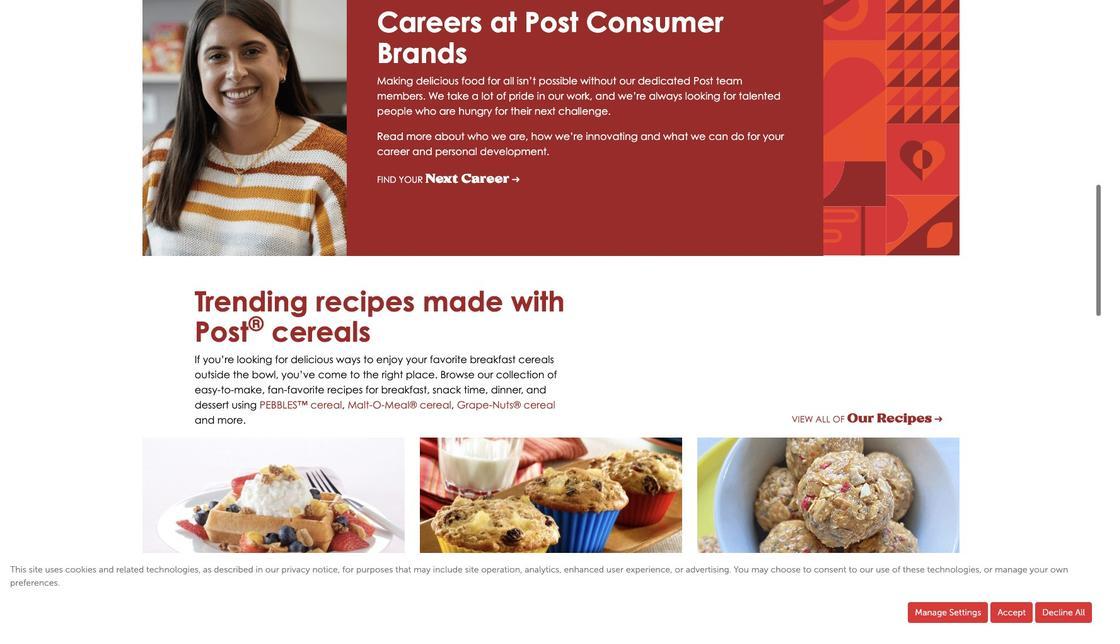 Task type: vqa. For each thing, say whether or not it's contained in the screenshot.
"Fruity PEBBLES™ Holiday Trees Proudly made with: PEBBLES™"
no



Task type: describe. For each thing, give the bounding box(es) containing it.
can
[[709, 130, 728, 142]]

you
[[734, 564, 749, 575]]

fan-
[[268, 384, 287, 396]]

2 we from the left
[[691, 130, 706, 142]]

2 or from the left
[[984, 564, 993, 575]]

advertising.
[[686, 564, 731, 575]]

for inside read more about who we are, how we're innovating and what we can do for your career and personal development.
[[747, 130, 760, 142]]

trending
[[195, 284, 308, 318]]

post inside trending recipes made with post
[[195, 315, 248, 348]]

always
[[649, 89, 682, 102]]

snack
[[433, 384, 461, 396]]

if you're looking for delicious ways to enjoy your favorite breakfast cereals outside the bowl, you've come to the right place. browse our collection of easy-to-make, fan-favorite recipes for breakfast, snack time, dinner, and dessert using
[[195, 353, 557, 411]]

who inside read more about who we are, how we're innovating and what we can do for your career and personal development.
[[467, 130, 489, 142]]

hungry
[[458, 105, 492, 117]]

grape-nuts® cereal link
[[457, 399, 555, 411]]

delicious inside careers at post consumer brands making delicious food for all isn't possible without our dedicated post team members. we take a lot of pride in our work, and we're always looking for talented people who are hungry for their next challenge.
[[416, 74, 459, 87]]

innovating
[[586, 130, 638, 142]]

development.
[[480, 145, 549, 158]]

manage settings
[[915, 607, 981, 618]]

this site uses cookies and related technologies, as described in our privacy notice
[[10, 564, 338, 575]]

read more about who we are, how we're innovating and what we can do for your career and personal development.
[[377, 130, 784, 158]]

use
[[876, 564, 890, 575]]

our right of at right
[[847, 411, 874, 425]]

challenge.
[[558, 105, 611, 117]]

decline all button
[[1035, 602, 1092, 623]]

o-
[[373, 399, 385, 411]]

1 horizontal spatial ,
[[342, 399, 345, 411]]

consumer
[[586, 5, 724, 39]]

1 technologies, from the left
[[146, 564, 201, 575]]

bowl,
[[252, 368, 279, 381]]

isn't
[[517, 74, 536, 87]]

1 we from the left
[[491, 130, 506, 142]]

that
[[395, 564, 411, 575]]

manage
[[915, 607, 947, 618]]

user
[[606, 564, 624, 575]]

1 cereal from the left
[[310, 399, 342, 411]]

next inside careers at post consumer brands making delicious food for all isn't possible without our dedicated post team members. we take a lot of pride in our work, and we're always looking for talented people who are hungry for their next challenge.
[[535, 105, 556, 117]]

careers at post consumer brands making delicious food for all isn't possible without our dedicated post team members. we take a lot of pride in our work, and we're always looking for talented people who are hungry for their next challenge.
[[377, 5, 781, 117]]

accept
[[998, 607, 1026, 618]]

for up o-
[[366, 384, 378, 396]]

® cereals
[[248, 311, 371, 348]]

our right without
[[619, 74, 635, 87]]

careers
[[377, 5, 482, 39]]

ways
[[336, 353, 361, 366]]

place.
[[406, 368, 438, 381]]

described
[[214, 564, 253, 575]]

pebbles™ cereal link
[[260, 399, 342, 411]]

recipes inside if you're looking for delicious ways to enjoy your favorite breakfast cereals outside the bowl, you've come to the right place. browse our collection of easy-to-make, fan-favorite recipes for breakfast, snack time, dinner, and dessert using
[[327, 384, 363, 396]]

uses
[[45, 564, 63, 575]]

2 cereal from the left
[[420, 399, 451, 411]]

our inside if you're looking for delicious ways to enjoy your favorite breakfast cereals outside the bowl, you've come to the right place. browse our collection of easy-to-make, fan-favorite recipes for breakfast, snack time, dinner, and dessert using
[[477, 368, 493, 381]]

view
[[792, 414, 813, 425]]

their
[[511, 105, 532, 117]]

members.
[[377, 89, 426, 102]]

career inside read more about who we are, how we're innovating and what we can do for your career and personal development.
[[377, 145, 410, 158]]

we're inside careers at post consumer brands making delicious food for all isn't possible without our dedicated post team members. we take a lot of pride in our work, and we're always looking for talented people who are hungry for their next challenge.
[[618, 89, 646, 102]]

talented
[[739, 89, 781, 102]]

manage settings button
[[908, 602, 988, 623]]

nuts®
[[492, 399, 521, 411]]

a
[[472, 89, 479, 102]]

possible
[[539, 74, 578, 87]]

lot
[[481, 89, 494, 102]]

cookies
[[65, 564, 96, 575]]

malt-o-meal® cereal link
[[348, 399, 451, 411]]

how
[[531, 130, 552, 142]]

1 vertical spatial next
[[425, 171, 458, 185]]

all for view all of our recipes
[[816, 414, 830, 425]]

post employee sitting at her desk image
[[142, 0, 347, 256]]

enjoy
[[376, 353, 403, 366]]

pebbles™
[[260, 399, 308, 411]]

2 horizontal spatial post
[[693, 74, 713, 87]]

purposes
[[356, 564, 393, 575]]

collection
[[496, 368, 544, 381]]

meal®
[[385, 399, 417, 411]]

easy-
[[195, 384, 221, 396]]

related
[[116, 564, 144, 575]]

cereals inside if you're looking for delicious ways to enjoy your favorite breakfast cereals outside the bowl, you've come to the right place. browse our collection of easy-to-make, fan-favorite recipes for breakfast, snack time, dinner, and dessert using
[[518, 353, 554, 366]]

include
[[433, 564, 463, 575]]

are
[[439, 105, 456, 117]]

your inside the find your next career
[[399, 174, 423, 185]]

time,
[[464, 384, 488, 396]]

and inside pebbles™ cereal , malt-o-meal® cereal , grape-nuts® cereal and more.
[[195, 414, 215, 426]]

your inside , for purposes that may include site operation, analytics, enhanced user experience, or advertising. you may choose to consent to our use of these technologies, or manage your own preferences.
[[1030, 564, 1048, 575]]

to-
[[221, 384, 234, 396]]

dedicated
[[638, 74, 691, 87]]

view all of our recipes
[[792, 411, 932, 425]]

food
[[461, 74, 485, 87]]

find your next career
[[377, 171, 509, 185]]

to down ways in the bottom of the page
[[350, 368, 360, 381]]

you've
[[281, 368, 315, 381]]

more
[[406, 130, 432, 142]]

to right consent
[[849, 564, 857, 575]]

these
[[903, 564, 925, 575]]

our right "in"
[[548, 89, 564, 102]]

analytics,
[[525, 564, 562, 575]]

1 site from the left
[[29, 564, 43, 575]]

made
[[423, 284, 503, 318]]

of for may
[[892, 564, 900, 575]]

your inside read more about who we are, how we're innovating and what we can do for your career and personal development.
[[763, 130, 784, 142]]

people
[[377, 105, 413, 117]]

without
[[580, 74, 616, 87]]

1 horizontal spatial career
[[461, 171, 509, 185]]

making
[[377, 74, 413, 87]]

1 the from the left
[[233, 368, 249, 381]]

2 the from the left
[[363, 368, 379, 381]]

1 may from the left
[[414, 564, 431, 575]]

brands
[[377, 36, 467, 69]]

in
[[537, 89, 545, 102]]

and inside careers at post consumer brands making delicious food for all isn't possible without our dedicated post team members. we take a lot of pride in our work, and we're always looking for talented people who are hungry for their next challenge.
[[595, 89, 615, 102]]



Task type: locate. For each thing, give the bounding box(es) containing it.
of for brands
[[496, 89, 506, 102]]

favorite up the pebbles™ cereal link
[[287, 384, 325, 396]]

for left all
[[488, 74, 500, 87]]

with
[[511, 284, 565, 318]]

and left the what
[[640, 130, 660, 142]]

1 horizontal spatial delicious
[[416, 74, 459, 87]]

cereals up ways in the bottom of the page
[[272, 315, 371, 348]]

0 horizontal spatial delicious
[[291, 353, 333, 366]]

own
[[1050, 564, 1068, 575]]

mixed berry protein bites recipe image
[[697, 438, 960, 613]]

0 vertical spatial career
[[377, 145, 410, 158]]

favorite up browse
[[430, 353, 467, 366]]

0 vertical spatial delicious
[[416, 74, 459, 87]]

0 vertical spatial cereals
[[272, 315, 371, 348]]

0 horizontal spatial the
[[233, 368, 249, 381]]

settings
[[949, 607, 981, 618]]

0 horizontal spatial ,
[[338, 564, 340, 575]]

we're left always
[[618, 89, 646, 102]]

and inside if you're looking for delicious ways to enjoy your favorite breakfast cereals outside the bowl, you've come to the right place. browse our collection of easy-to-make, fan-favorite recipes for breakfast, snack time, dinner, and dessert using
[[526, 384, 546, 396]]

0 vertical spatial favorite
[[430, 353, 467, 366]]

at
[[490, 5, 517, 39]]

cereals inside "® cereals"
[[272, 315, 371, 348]]

cereal
[[310, 399, 342, 411], [420, 399, 451, 411], [524, 399, 555, 411]]

for
[[488, 74, 500, 87], [723, 89, 736, 102], [495, 105, 508, 117], [747, 130, 760, 142], [275, 353, 288, 366], [366, 384, 378, 396], [342, 564, 354, 575]]

of inside if you're looking for delicious ways to enjoy your favorite breakfast cereals outside the bowl, you've come to the right place. browse our collection of easy-to-make, fan-favorite recipes for breakfast, snack time, dinner, and dessert using
[[547, 368, 557, 381]]

2 site from the left
[[465, 564, 479, 575]]

looking down team
[[685, 89, 720, 102]]

1 vertical spatial all
[[1075, 607, 1085, 618]]

0 horizontal spatial career
[[377, 145, 410, 158]]

cereals up collection
[[518, 353, 554, 366]]

0 horizontal spatial cereals
[[272, 315, 371, 348]]

grape-nuts low-fat muffins image
[[420, 438, 682, 613]]

cereal down come
[[310, 399, 342, 411]]

0 vertical spatial looking
[[685, 89, 720, 102]]

if
[[195, 353, 200, 366]]

in our
[[256, 564, 279, 575]]

1 vertical spatial we're
[[555, 130, 583, 142]]

of inside , for purposes that may include site operation, analytics, enhanced user experience, or advertising. you may choose to consent to our use of these technologies, or manage your own preferences.
[[892, 564, 900, 575]]

2 horizontal spatial cereal
[[524, 399, 555, 411]]

1 horizontal spatial cereals
[[518, 353, 554, 366]]

who
[[415, 105, 436, 117], [467, 130, 489, 142]]

2 horizontal spatial ,
[[451, 399, 454, 411]]

®
[[248, 311, 264, 336]]

accept button
[[991, 602, 1033, 623]]

delicious up we
[[416, 74, 459, 87]]

0 horizontal spatial we
[[491, 130, 506, 142]]

breakfast
[[470, 353, 516, 366]]

all inside view all of our recipes
[[816, 414, 830, 425]]

preferences.
[[10, 578, 60, 588]]

1 vertical spatial post
[[693, 74, 713, 87]]

next down "in"
[[535, 105, 556, 117]]

malt-
[[348, 399, 373, 411]]

your left own
[[1030, 564, 1048, 575]]

decline
[[1042, 607, 1073, 618]]

all right decline
[[1075, 607, 1085, 618]]

2 technologies, from the left
[[927, 564, 982, 575]]

to right ways in the bottom of the page
[[363, 353, 373, 366]]

we're right the how
[[555, 130, 583, 142]]

of inside careers at post consumer brands making delicious food for all isn't possible without our dedicated post team members. we take a lot of pride in our work, and we're always looking for talented people who are hungry for their next challenge.
[[496, 89, 506, 102]]

2 vertical spatial post
[[195, 315, 248, 348]]

of
[[833, 414, 845, 425]]

all
[[503, 74, 514, 87]]

0 horizontal spatial of
[[496, 89, 506, 102]]

1 vertical spatial delicious
[[291, 353, 333, 366]]

cereal right nuts®
[[524, 399, 555, 411]]

and down collection
[[526, 384, 546, 396]]

1 horizontal spatial of
[[547, 368, 557, 381]]

0 vertical spatial post
[[524, 5, 578, 39]]

choose
[[771, 564, 801, 575]]

, inside , for purposes that may include site operation, analytics, enhanced user experience, or advertising. you may choose to consent to our use of these technologies, or manage your own preferences.
[[338, 564, 340, 575]]

post left team
[[693, 74, 713, 87]]

blueberry strawberry breakfast shortcake recipe image
[[142, 438, 405, 613]]

the up the make,
[[233, 368, 249, 381]]

site right include
[[465, 564, 479, 575]]

1 horizontal spatial who
[[467, 130, 489, 142]]

and left related
[[99, 564, 114, 575]]

work,
[[567, 89, 592, 102]]

cereal down snack on the bottom left
[[420, 399, 451, 411]]

0 horizontal spatial post
[[195, 315, 248, 348]]

0 horizontal spatial looking
[[237, 353, 272, 366]]

delicious up you've
[[291, 353, 333, 366]]

for inside , for purposes that may include site operation, analytics, enhanced user experience, or advertising. you may choose to consent to our use of these technologies, or manage your own preferences.
[[342, 564, 354, 575]]

, for purposes that may include site operation, analytics, enhanced user experience, or advertising. you may choose to consent to our use of these technologies, or manage your own preferences.
[[10, 564, 1068, 588]]

2 vertical spatial of
[[892, 564, 900, 575]]

0 vertical spatial next
[[535, 105, 556, 117]]

0 horizontal spatial or
[[675, 564, 683, 575]]

to
[[363, 353, 373, 366], [350, 368, 360, 381], [803, 564, 812, 575], [849, 564, 857, 575]]

and down without
[[595, 89, 615, 102]]

do
[[731, 130, 745, 142]]

who down we
[[415, 105, 436, 117]]

1 horizontal spatial or
[[984, 564, 993, 575]]

1 horizontal spatial the
[[363, 368, 379, 381]]

to right choose
[[803, 564, 812, 575]]

1 vertical spatial favorite
[[287, 384, 325, 396]]

cereals
[[272, 315, 371, 348], [518, 353, 554, 366]]

delicious inside if you're looking for delicious ways to enjoy your favorite breakfast cereals outside the bowl, you've come to the right place. browse our collection of easy-to-make, fan-favorite recipes for breakfast, snack time, dinner, and dessert using
[[291, 353, 333, 366]]

using
[[232, 399, 257, 411]]

0 horizontal spatial we're
[[555, 130, 583, 142]]

all for decline all
[[1075, 607, 1085, 618]]

of right use
[[892, 564, 900, 575]]

your inside if you're looking for delicious ways to enjoy your favorite breakfast cereals outside the bowl, you've come to the right place. browse our collection of easy-to-make, fan-favorite recipes for breakfast, snack time, dinner, and dessert using
[[406, 353, 427, 366]]

2 horizontal spatial of
[[892, 564, 900, 575]]

1 horizontal spatial next
[[535, 105, 556, 117]]

0 vertical spatial all
[[816, 414, 830, 425]]

may right that
[[414, 564, 431, 575]]

who inside careers at post consumer brands making delicious food for all isn't possible without our dedicated post team members. we take a lot of pride in our work, and we're always looking for talented people who are hungry for their next challenge.
[[415, 105, 436, 117]]

career down read
[[377, 145, 410, 158]]

we
[[491, 130, 506, 142], [691, 130, 706, 142]]

for left purposes
[[342, 564, 354, 575]]

and down more
[[412, 145, 432, 158]]

the left right
[[363, 368, 379, 381]]

recipes inside trending recipes made with post
[[316, 284, 415, 318]]

site
[[29, 564, 43, 575], [465, 564, 479, 575]]

pebbles™ cereal , malt-o-meal® cereal , grape-nuts® cereal and more.
[[195, 399, 555, 426]]

decline all
[[1042, 607, 1085, 618]]

or left "advertising."
[[675, 564, 683, 575]]

dessert
[[195, 399, 229, 411]]

career left long arrow right image
[[461, 171, 509, 185]]

0 horizontal spatial who
[[415, 105, 436, 117]]

as
[[203, 564, 212, 575]]

1 horizontal spatial post
[[524, 5, 578, 39]]

what
[[663, 130, 688, 142]]

come
[[318, 368, 347, 381]]

2 may from the left
[[751, 564, 768, 575]]

for down team
[[723, 89, 736, 102]]

recipes
[[316, 284, 415, 318], [327, 384, 363, 396], [877, 411, 932, 425]]

or left manage
[[984, 564, 993, 575]]

site up the preferences. in the left of the page
[[29, 564, 43, 575]]

long arrow right image
[[935, 416, 942, 425]]

privacy notice
[[282, 564, 338, 575]]

looking up bowl,
[[237, 353, 272, 366]]

, down snack on the bottom left
[[451, 399, 454, 411]]

0 vertical spatial recipes
[[316, 284, 415, 318]]

right
[[382, 368, 403, 381]]

privacy notice link
[[282, 564, 338, 575]]

0 vertical spatial of
[[496, 89, 506, 102]]

3 cereal from the left
[[524, 399, 555, 411]]

next down personal
[[425, 171, 458, 185]]

1 horizontal spatial looking
[[685, 89, 720, 102]]

outside
[[195, 368, 230, 381]]

our down "breakfast"
[[477, 368, 493, 381]]

1 horizontal spatial cereal
[[420, 399, 451, 411]]

pride
[[509, 89, 534, 102]]

we're
[[618, 89, 646, 102], [555, 130, 583, 142]]

1 horizontal spatial all
[[1075, 607, 1085, 618]]

0 horizontal spatial all
[[816, 414, 830, 425]]

1 horizontal spatial may
[[751, 564, 768, 575]]

1 horizontal spatial technologies,
[[927, 564, 982, 575]]

0 horizontal spatial may
[[414, 564, 431, 575]]

technologies,
[[146, 564, 201, 575], [927, 564, 982, 575]]

1 horizontal spatial we're
[[618, 89, 646, 102]]

our
[[619, 74, 635, 87], [548, 89, 564, 102], [477, 368, 493, 381], [847, 411, 874, 425], [860, 564, 873, 575]]

all left of at right
[[816, 414, 830, 425]]

post up you're
[[195, 315, 248, 348]]

,
[[342, 399, 345, 411], [451, 399, 454, 411], [338, 564, 340, 575]]

1 horizontal spatial site
[[465, 564, 479, 575]]

your
[[763, 130, 784, 142], [399, 174, 423, 185], [406, 353, 427, 366], [1030, 564, 1048, 575]]

take
[[447, 89, 469, 102]]

recipes left long arrow right icon
[[877, 411, 932, 425]]

0 vertical spatial we're
[[618, 89, 646, 102]]

technologies, left the as
[[146, 564, 201, 575]]

we left the are,
[[491, 130, 506, 142]]

1 vertical spatial cereals
[[518, 353, 554, 366]]

1 vertical spatial who
[[467, 130, 489, 142]]

may right you
[[751, 564, 768, 575]]

enhanced
[[564, 564, 604, 575]]

make,
[[234, 384, 265, 396]]

looking inside careers at post consumer brands making delicious food for all isn't possible without our dedicated post team members. we take a lot of pride in our work, and we're always looking for talented people who are hungry for their next challenge.
[[685, 89, 720, 102]]

and
[[595, 89, 615, 102], [640, 130, 660, 142], [412, 145, 432, 158], [526, 384, 546, 396], [195, 414, 215, 426], [99, 564, 114, 575]]

0 horizontal spatial next
[[425, 171, 458, 185]]

delicious
[[416, 74, 459, 87], [291, 353, 333, 366]]

and down dessert
[[195, 414, 215, 426]]

of right collection
[[547, 368, 557, 381]]

this
[[10, 564, 26, 575]]

all
[[816, 414, 830, 425], [1075, 607, 1085, 618]]

1 horizontal spatial favorite
[[430, 353, 467, 366]]

1 vertical spatial recipes
[[327, 384, 363, 396]]

technologies, inside , for purposes that may include site operation, analytics, enhanced user experience, or advertising. you may choose to consent to our use of these technologies, or manage your own preferences.
[[927, 564, 982, 575]]

0 horizontal spatial favorite
[[287, 384, 325, 396]]

0 horizontal spatial site
[[29, 564, 43, 575]]

recipes up ways in the bottom of the page
[[316, 284, 415, 318]]

may
[[414, 564, 431, 575], [751, 564, 768, 575]]

your right find
[[399, 174, 423, 185]]

1 vertical spatial of
[[547, 368, 557, 381]]

0 vertical spatial who
[[415, 105, 436, 117]]

1 vertical spatial looking
[[237, 353, 272, 366]]

site inside , for purposes that may include site operation, analytics, enhanced user experience, or advertising. you may choose to consent to our use of these technologies, or manage your own preferences.
[[465, 564, 479, 575]]

long arrow right image
[[512, 176, 520, 185]]

for up bowl,
[[275, 353, 288, 366]]

your up place.
[[406, 353, 427, 366]]

of
[[496, 89, 506, 102], [547, 368, 557, 381], [892, 564, 900, 575]]

operation,
[[481, 564, 522, 575]]

0 horizontal spatial technologies,
[[146, 564, 201, 575]]

career
[[377, 145, 410, 158], [461, 171, 509, 185]]

your right do on the top right of the page
[[763, 130, 784, 142]]

dinner,
[[491, 384, 524, 396]]

2 vertical spatial recipes
[[877, 411, 932, 425]]

looking inside if you're looking for delicious ways to enjoy your favorite breakfast cereals outside the bowl, you've come to the right place. browse our collection of easy-to-make, fan-favorite recipes for breakfast, snack time, dinner, and dessert using
[[237, 353, 272, 366]]

recipes down come
[[327, 384, 363, 396]]

our inside , for purposes that may include site operation, analytics, enhanced user experience, or advertising. you may choose to consent to our use of these technologies, or manage your own preferences.
[[860, 564, 873, 575]]

of right lot in the top left of the page
[[496, 89, 506, 102]]

breakfast,
[[381, 384, 430, 396]]

our left use
[[860, 564, 873, 575]]

1 horizontal spatial we
[[691, 130, 706, 142]]

1 or from the left
[[675, 564, 683, 575]]

, left malt-
[[342, 399, 345, 411]]

we
[[428, 89, 444, 102]]

find
[[377, 174, 396, 185]]

we're inside read more about who we are, how we're innovating and what we can do for your career and personal development.
[[555, 130, 583, 142]]

who down hungry
[[467, 130, 489, 142]]

post right the at
[[524, 5, 578, 39]]

we left can
[[691, 130, 706, 142]]

experience,
[[626, 564, 672, 575]]

0 horizontal spatial cereal
[[310, 399, 342, 411]]

1 vertical spatial career
[[461, 171, 509, 185]]

for left the their
[[495, 105, 508, 117]]

technologies, right these
[[927, 564, 982, 575]]

browse
[[440, 368, 475, 381]]

all inside the decline all button
[[1075, 607, 1085, 618]]

team
[[716, 74, 742, 87]]

, left purposes
[[338, 564, 340, 575]]

for right do on the top right of the page
[[747, 130, 760, 142]]



